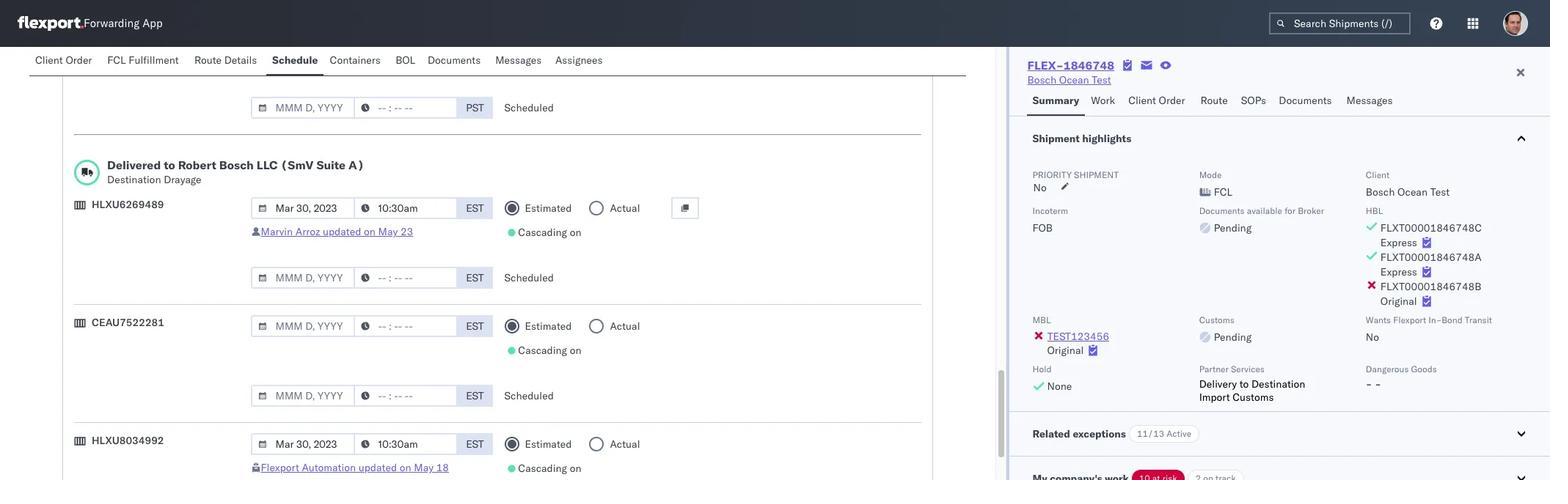 Task type: describe. For each thing, give the bounding box(es) containing it.
flex-1846748
[[1027, 58, 1114, 73]]

customs inside partner services delivery to destination import customs
[[1233, 391, 1274, 404]]

pending for documents available for broker
[[1214, 222, 1252, 235]]

flex-
[[1027, 58, 1064, 73]]

containers button
[[324, 47, 390, 76]]

2 estimated from the top
[[525, 202, 572, 215]]

3 actual from the top
[[610, 320, 640, 333]]

a)
[[348, 158, 364, 172]]

marvin arroz updated on may 23
[[261, 225, 413, 238]]

llc
[[257, 158, 278, 172]]

sops button
[[1235, 87, 1273, 116]]

schedule
[[272, 54, 318, 67]]

2 vertical spatial may
[[414, 461, 434, 475]]

3 estimated from the top
[[525, 320, 572, 333]]

1 mmm d, yyyy text field from the top
[[251, 27, 355, 49]]

0 vertical spatial messages button
[[489, 47, 549, 76]]

ocean inside bosch ocean test link
[[1059, 73, 1089, 87]]

1 hlxu8034992 from the top
[[92, 48, 164, 62]]

1 - from the left
[[1366, 378, 1372, 391]]

flexport automation updated on may 18 button for est
[[261, 461, 449, 475]]

test123456 button
[[1047, 330, 1109, 343]]

app
[[142, 16, 163, 30]]

related
[[1033, 428, 1070, 441]]

scheduled for est
[[504, 271, 554, 285]]

bond
[[1442, 315, 1463, 326]]

1 vertical spatial messages button
[[1341, 87, 1401, 116]]

drayage
[[164, 173, 201, 186]]

client for client order button to the top
[[35, 54, 63, 67]]

forwarding app link
[[18, 16, 163, 31]]

flxt00001846748b
[[1381, 280, 1481, 293]]

exceptions
[[1073, 428, 1126, 441]]

0 vertical spatial client order button
[[29, 47, 101, 76]]

mmm d, yyyy text field for 3rd -- : -- -- text box from the top
[[251, 315, 355, 337]]

18 for est
[[436, 461, 449, 475]]

flexport inside wants flexport in-bond transit no
[[1393, 315, 1426, 326]]

-- : -- -- text field for fifth mmm d, yyyy text box from the bottom
[[353, 27, 457, 49]]

work button
[[1085, 87, 1123, 116]]

mbl
[[1033, 315, 1051, 326]]

2 actual from the top
[[610, 202, 640, 215]]

11/13
[[1137, 428, 1164, 439]]

fcl fulfillment
[[107, 54, 179, 67]]

18 for pst
[[436, 55, 449, 68]]

assignees
[[555, 54, 603, 67]]

2 - from the left
[[1375, 378, 1381, 391]]

sops
[[1241, 94, 1266, 107]]

4 cascading from the top
[[518, 462, 567, 475]]

client order for client order button to the top
[[35, 54, 92, 67]]

flex-1846748 link
[[1027, 58, 1114, 73]]

4 actual from the top
[[610, 438, 640, 451]]

shipment highlights
[[1033, 132, 1131, 145]]

marvin
[[261, 225, 293, 238]]

messages for the bottommost the messages button
[[1347, 94, 1393, 107]]

4 cascading on from the top
[[518, 462, 581, 475]]

23
[[400, 225, 413, 238]]

route for route
[[1201, 94, 1228, 107]]

1846748
[[1063, 58, 1114, 73]]

1 estimated from the top
[[525, 32, 572, 45]]

delivered to robert bosch llc (smv suite a) destination drayage
[[107, 158, 364, 186]]

ceau7522281
[[92, 316, 164, 329]]

documents available for broker
[[1199, 205, 1324, 216]]

documents for documents available for broker
[[1199, 205, 1245, 216]]

flexport for est
[[261, 461, 299, 475]]

details
[[224, 54, 257, 67]]

incoterm
[[1033, 205, 1068, 216]]

cascading for hlxu6269489
[[518, 226, 567, 239]]

schedule button
[[266, 47, 324, 76]]

ocean inside client bosch ocean test incoterm fob
[[1398, 186, 1428, 199]]

5 mmm d, yyyy text field from the top
[[251, 434, 355, 456]]

shipment
[[1033, 132, 1080, 145]]

destination inside delivered to robert bosch llc (smv suite a) destination drayage
[[107, 173, 161, 186]]

robert
[[178, 158, 216, 172]]

express for flxt00001846748c
[[1381, 236, 1417, 249]]

flexport automation updated on may 18 for pst
[[261, 55, 449, 68]]

work
[[1091, 94, 1115, 107]]

route details button
[[188, 47, 266, 76]]

test123456
[[1047, 330, 1109, 343]]

wants flexport in-bond transit no
[[1366, 315, 1492, 344]]

-- : -- -- text field for fifth mmm d, yyyy text box from the top of the page
[[353, 434, 457, 456]]

cascading on for ceau7522281
[[518, 344, 581, 357]]

marvin arroz updated on may 23 button
[[261, 225, 413, 238]]

mode
[[1199, 169, 1222, 180]]

hold
[[1033, 364, 1052, 375]]

-- : -- -- text field for hlxu6269489
[[353, 267, 457, 289]]

0 vertical spatial customs
[[1199, 315, 1235, 326]]

import
[[1199, 391, 1230, 404]]

3 scheduled from the top
[[504, 390, 554, 403]]

partner
[[1199, 364, 1229, 375]]

2 vertical spatial updated
[[359, 461, 397, 475]]

bol button
[[390, 47, 422, 76]]

automation for pst
[[302, 55, 356, 68]]

assignees button
[[549, 47, 611, 76]]

wants
[[1366, 315, 1391, 326]]

2 hlxu8034992 from the top
[[92, 434, 164, 447]]

pst for -- : -- -- text box for fifth mmm d, yyyy text box from the bottom
[[466, 32, 484, 45]]

0 horizontal spatial original
[[1047, 344, 1084, 357]]

hbl
[[1366, 205, 1383, 216]]

route details
[[194, 54, 257, 67]]

express for flxt00001846748a
[[1381, 266, 1417, 279]]

flxt00001846748c
[[1381, 222, 1482, 235]]

suite
[[316, 158, 346, 172]]

may for est
[[378, 225, 398, 238]]

client order for bottom client order button
[[1128, 94, 1185, 107]]

services
[[1231, 364, 1265, 375]]

shipment
[[1074, 169, 1119, 180]]

flexport for pst
[[261, 55, 299, 68]]

containers
[[330, 54, 381, 67]]

priority shipment
[[1033, 169, 1119, 180]]

for
[[1285, 205, 1296, 216]]

1 -- : -- -- text field from the top
[[353, 197, 457, 219]]

bosch inside delivered to robert bosch llc (smv suite a) destination drayage
[[219, 158, 254, 172]]

dangerous goods - -
[[1366, 364, 1437, 391]]

delivery
[[1199, 378, 1237, 391]]

none
[[1047, 380, 1072, 393]]

mmm d, yyyy text field for hlxu8034992
[[251, 97, 355, 119]]

messages for topmost the messages button
[[495, 54, 542, 67]]



Task type: vqa. For each thing, say whether or not it's contained in the screenshot.
CLIENT to the middle
yes



Task type: locate. For each thing, give the bounding box(es) containing it.
documents
[[428, 54, 481, 67], [1279, 94, 1332, 107], [1199, 205, 1245, 216]]

test inside client bosch ocean test incoterm fob
[[1430, 186, 1450, 199]]

1 cascading from the top
[[518, 56, 567, 69]]

0 vertical spatial may
[[414, 55, 434, 68]]

original down 'test123456'
[[1047, 344, 1084, 357]]

bosch down flex-
[[1027, 73, 1056, 87]]

2 scheduled from the top
[[504, 271, 554, 285]]

no inside wants flexport in-bond transit no
[[1366, 331, 1379, 344]]

to inside delivered to robert bosch llc (smv suite a) destination drayage
[[164, 158, 175, 172]]

Search Shipments (/) text field
[[1269, 12, 1411, 34]]

0 vertical spatial original
[[1381, 295, 1417, 308]]

0 vertical spatial scheduled
[[504, 101, 554, 114]]

client bosch ocean test incoterm fob
[[1033, 169, 1450, 235]]

0 horizontal spatial to
[[164, 158, 175, 172]]

route
[[194, 54, 222, 67], [1201, 94, 1228, 107]]

2 vertical spatial client
[[1366, 169, 1390, 180]]

updated for est
[[323, 225, 361, 238]]

0 horizontal spatial messages button
[[489, 47, 549, 76]]

route for route details
[[194, 54, 222, 67]]

1 est from the top
[[466, 202, 484, 215]]

client for bottom client order button
[[1128, 94, 1156, 107]]

summary button
[[1027, 87, 1085, 116]]

client order right work button on the right
[[1128, 94, 1185, 107]]

no down wants at the bottom right of the page
[[1366, 331, 1379, 344]]

on
[[400, 55, 411, 68], [570, 56, 581, 69], [364, 225, 376, 238], [570, 226, 581, 239], [570, 344, 581, 357], [400, 461, 411, 475], [570, 462, 581, 475]]

0 vertical spatial express
[[1381, 236, 1417, 249]]

estimated
[[525, 32, 572, 45], [525, 202, 572, 215], [525, 320, 572, 333], [525, 438, 572, 451]]

-- : -- -- text field
[[353, 197, 457, 219], [353, 267, 457, 289], [353, 385, 457, 407]]

documents button up shipment highlights button
[[1273, 87, 1341, 116]]

-- : -- -- text field
[[353, 27, 457, 49], [353, 97, 457, 119], [353, 315, 457, 337], [353, 434, 457, 456]]

est for -- : -- -- text field for ceau7522281
[[466, 390, 484, 403]]

1 -- : -- -- text field from the top
[[353, 27, 457, 49]]

mmm d, yyyy text field for hlxu6269489
[[251, 267, 355, 289]]

1 vertical spatial flexport automation updated on may 18 button
[[261, 461, 449, 475]]

2 automation from the top
[[302, 461, 356, 475]]

forwarding
[[84, 16, 140, 30]]

active
[[1167, 428, 1191, 439]]

0 vertical spatial pending
[[1214, 222, 1252, 235]]

1 automation from the top
[[302, 55, 356, 68]]

0 vertical spatial bosch
[[1027, 73, 1056, 87]]

pending down documents available for broker
[[1214, 222, 1252, 235]]

MMM D, YYYY text field
[[251, 197, 355, 219], [251, 315, 355, 337]]

pst
[[466, 32, 484, 45], [466, 101, 484, 114]]

ocean down flex-1846748
[[1059, 73, 1089, 87]]

0 horizontal spatial ocean
[[1059, 73, 1089, 87]]

1 horizontal spatial no
[[1366, 331, 1379, 344]]

flexport automation updated on may 18 button for pst
[[261, 55, 449, 68]]

(smv
[[281, 158, 314, 172]]

2 vertical spatial scheduled
[[504, 390, 554, 403]]

0 horizontal spatial client order button
[[29, 47, 101, 76]]

cascading on for hlxu6269489
[[518, 226, 581, 239]]

fcl down mode at top
[[1214, 186, 1232, 199]]

1 vertical spatial original
[[1047, 344, 1084, 357]]

MMM D, YYYY text field
[[251, 27, 355, 49], [251, 97, 355, 119], [251, 267, 355, 289], [251, 385, 355, 407], [251, 434, 355, 456]]

1 vertical spatial flexport
[[1393, 315, 1426, 326]]

3 cascading from the top
[[518, 344, 567, 357]]

priority
[[1033, 169, 1072, 180]]

route button
[[1195, 87, 1235, 116]]

arroz
[[295, 225, 320, 238]]

0 vertical spatial to
[[164, 158, 175, 172]]

flexport automation updated on may 18
[[261, 55, 449, 68], [261, 461, 449, 475]]

2 horizontal spatial client
[[1366, 169, 1390, 180]]

1 vertical spatial pst
[[466, 101, 484, 114]]

0 horizontal spatial order
[[66, 54, 92, 67]]

0 vertical spatial documents button
[[422, 47, 489, 76]]

0 vertical spatial destination
[[107, 173, 161, 186]]

3 -- : -- -- text field from the top
[[353, 385, 457, 407]]

documents down mode at top
[[1199, 205, 1245, 216]]

route left "details"
[[194, 54, 222, 67]]

available
[[1247, 205, 1282, 216]]

-
[[1366, 378, 1372, 391], [1375, 378, 1381, 391]]

fcl
[[107, 54, 126, 67], [1214, 186, 1232, 199]]

ocean up flxt00001846748c
[[1398, 186, 1428, 199]]

1 horizontal spatial test
[[1430, 186, 1450, 199]]

2 mmm d, yyyy text field from the top
[[251, 97, 355, 119]]

0 vertical spatial updated
[[359, 55, 397, 68]]

0 horizontal spatial test
[[1092, 73, 1111, 87]]

pending
[[1214, 222, 1252, 235], [1214, 331, 1252, 344]]

0 horizontal spatial -
[[1366, 378, 1372, 391]]

highlights
[[1082, 132, 1131, 145]]

client order button down flexport. image
[[29, 47, 101, 76]]

2 mmm d, yyyy text field from the top
[[251, 315, 355, 337]]

no
[[1033, 181, 1047, 194], [1366, 331, 1379, 344]]

broker
[[1298, 205, 1324, 216]]

2 vertical spatial documents
[[1199, 205, 1245, 216]]

shipment highlights button
[[1009, 117, 1550, 161]]

fulfillment
[[129, 54, 179, 67]]

0 vertical spatial pst
[[466, 32, 484, 45]]

flexport automation updated on may 18 button
[[261, 55, 449, 68], [261, 461, 449, 475]]

2 pending from the top
[[1214, 331, 1252, 344]]

2 horizontal spatial bosch
[[1366, 186, 1395, 199]]

test up flxt00001846748c
[[1430, 186, 1450, 199]]

est for first -- : -- -- text field from the top of the page
[[466, 202, 484, 215]]

test down 1846748
[[1092, 73, 1111, 87]]

fcl fulfillment button
[[101, 47, 188, 76]]

in-
[[1428, 315, 1442, 326]]

0 vertical spatial order
[[66, 54, 92, 67]]

client order down flexport. image
[[35, 54, 92, 67]]

original up wants at the bottom right of the page
[[1381, 295, 1417, 308]]

2 express from the top
[[1381, 266, 1417, 279]]

1 express from the top
[[1381, 236, 1417, 249]]

may
[[414, 55, 434, 68], [378, 225, 398, 238], [414, 461, 434, 475]]

1 18 from the top
[[436, 55, 449, 68]]

1 vertical spatial updated
[[323, 225, 361, 238]]

bosch ocean test link
[[1027, 73, 1111, 87]]

bosch up hbl
[[1366, 186, 1395, 199]]

route left sops
[[1201, 94, 1228, 107]]

flexport
[[261, 55, 299, 68], [1393, 315, 1426, 326], [261, 461, 299, 475]]

related exceptions
[[1033, 428, 1126, 441]]

1 horizontal spatial to
[[1240, 378, 1249, 391]]

1 pending from the top
[[1214, 222, 1252, 235]]

2 pst from the top
[[466, 101, 484, 114]]

fcl for fcl
[[1214, 186, 1232, 199]]

destination
[[107, 173, 161, 186], [1251, 378, 1305, 391]]

3 mmm d, yyyy text field from the top
[[251, 267, 355, 289]]

0 vertical spatial flexport automation updated on may 18 button
[[261, 55, 449, 68]]

0 horizontal spatial documents
[[428, 54, 481, 67]]

1 vertical spatial 18
[[436, 461, 449, 475]]

1 cascading on from the top
[[518, 56, 581, 69]]

client right work button on the right
[[1128, 94, 1156, 107]]

4 estimated from the top
[[525, 438, 572, 451]]

order down forwarding app link
[[66, 54, 92, 67]]

0 vertical spatial flexport automation updated on may 18
[[261, 55, 449, 68]]

1 vertical spatial scheduled
[[504, 271, 554, 285]]

0 vertical spatial test
[[1092, 73, 1111, 87]]

0 vertical spatial hlxu8034992
[[92, 48, 164, 62]]

1 horizontal spatial messages button
[[1341, 87, 1401, 116]]

4 mmm d, yyyy text field from the top
[[251, 385, 355, 407]]

flexport automation updated on may 18 for est
[[261, 461, 449, 475]]

est for 3rd -- : -- -- text box from the top
[[466, 320, 484, 333]]

transit
[[1465, 315, 1492, 326]]

1 vertical spatial no
[[1366, 331, 1379, 344]]

documents for the left documents button
[[428, 54, 481, 67]]

0 horizontal spatial client order
[[35, 54, 92, 67]]

2 horizontal spatial documents
[[1279, 94, 1332, 107]]

forwarding app
[[84, 16, 163, 30]]

express up flxt00001846748b
[[1381, 266, 1417, 279]]

5 est from the top
[[466, 438, 484, 451]]

2 cascading from the top
[[518, 226, 567, 239]]

cascading
[[518, 56, 567, 69], [518, 226, 567, 239], [518, 344, 567, 357], [518, 462, 567, 475]]

client up hbl
[[1366, 169, 1390, 180]]

to up drayage
[[164, 158, 175, 172]]

18
[[436, 55, 449, 68], [436, 461, 449, 475]]

fob
[[1033, 222, 1053, 235]]

4 -- : -- -- text field from the top
[[353, 434, 457, 456]]

to
[[164, 158, 175, 172], [1240, 378, 1249, 391]]

client order button right work
[[1123, 87, 1195, 116]]

bosch left llc
[[219, 158, 254, 172]]

hlxu6269489
[[92, 198, 164, 211]]

documents for right documents button
[[1279, 94, 1332, 107]]

1 horizontal spatial fcl
[[1214, 186, 1232, 199]]

3 est from the top
[[466, 320, 484, 333]]

delivered
[[107, 158, 161, 172]]

1 horizontal spatial order
[[1159, 94, 1185, 107]]

0 horizontal spatial bosch
[[219, 158, 254, 172]]

cascading on for hlxu8034992
[[518, 56, 581, 69]]

to inside partner services delivery to destination import customs
[[1240, 378, 1249, 391]]

1 vertical spatial fcl
[[1214, 186, 1232, 199]]

1 flexport automation updated on may 18 from the top
[[261, 55, 449, 68]]

-- : -- -- text field for ceau7522281
[[353, 385, 457, 407]]

destination inside partner services delivery to destination import customs
[[1251, 378, 1305, 391]]

fcl for fcl fulfillment
[[107, 54, 126, 67]]

destination down services
[[1251, 378, 1305, 391]]

1 mmm d, yyyy text field from the top
[[251, 197, 355, 219]]

0 horizontal spatial documents button
[[422, 47, 489, 76]]

1 vertical spatial order
[[1159, 94, 1185, 107]]

order for client order button to the top
[[66, 54, 92, 67]]

client down flexport. image
[[35, 54, 63, 67]]

0 horizontal spatial client
[[35, 54, 63, 67]]

bosch
[[1027, 73, 1056, 87], [219, 158, 254, 172], [1366, 186, 1395, 199]]

1 horizontal spatial -
[[1375, 378, 1381, 391]]

test inside bosch ocean test link
[[1092, 73, 1111, 87]]

4 est from the top
[[466, 390, 484, 403]]

bol
[[396, 54, 415, 67]]

1 vertical spatial may
[[378, 225, 398, 238]]

order left route button
[[1159, 94, 1185, 107]]

order
[[66, 54, 92, 67], [1159, 94, 1185, 107]]

goods
[[1411, 364, 1437, 375]]

1 horizontal spatial client
[[1128, 94, 1156, 107]]

0 vertical spatial mmm d, yyyy text field
[[251, 197, 355, 219]]

documents button right bol
[[422, 47, 489, 76]]

cascading for hlxu8034992
[[518, 56, 567, 69]]

0 vertical spatial client order
[[35, 54, 92, 67]]

0 vertical spatial route
[[194, 54, 222, 67]]

customs
[[1199, 315, 1235, 326], [1233, 391, 1274, 404]]

mmm d, yyyy text field for first -- : -- -- text field from the top of the page
[[251, 197, 355, 219]]

1 horizontal spatial route
[[1201, 94, 1228, 107]]

express
[[1381, 236, 1417, 249], [1381, 266, 1417, 279]]

1 vertical spatial messages
[[1347, 94, 1393, 107]]

test
[[1092, 73, 1111, 87], [1430, 186, 1450, 199]]

mmm d, yyyy text field for ceau7522281
[[251, 385, 355, 407]]

automation
[[302, 55, 356, 68], [302, 461, 356, 475]]

pst for mmm d, yyyy text box corresponding to hlxu8034992's -- : -- -- text box
[[466, 101, 484, 114]]

summary
[[1033, 94, 1079, 107]]

1 vertical spatial -- : -- -- text field
[[353, 267, 457, 289]]

ocean
[[1059, 73, 1089, 87], [1398, 186, 1428, 199]]

2 est from the top
[[466, 271, 484, 285]]

1 horizontal spatial original
[[1381, 295, 1417, 308]]

to down services
[[1240, 378, 1249, 391]]

updated for pst
[[359, 55, 397, 68]]

0 vertical spatial automation
[[302, 55, 356, 68]]

1 scheduled from the top
[[504, 101, 554, 114]]

1 vertical spatial automation
[[302, 461, 356, 475]]

bosch ocean test
[[1027, 73, 1111, 87]]

1 vertical spatial client order
[[1128, 94, 1185, 107]]

2 vertical spatial -- : -- -- text field
[[353, 385, 457, 407]]

express up flxt00001846748a at the bottom right of the page
[[1381, 236, 1417, 249]]

1 horizontal spatial documents
[[1199, 205, 1245, 216]]

1 vertical spatial documents button
[[1273, 87, 1341, 116]]

client order
[[35, 54, 92, 67], [1128, 94, 1185, 107]]

1 vertical spatial mmm d, yyyy text field
[[251, 315, 355, 337]]

0 horizontal spatial fcl
[[107, 54, 126, 67]]

1 vertical spatial hlxu8034992
[[92, 434, 164, 447]]

1 horizontal spatial destination
[[1251, 378, 1305, 391]]

documents right bol "button" at top
[[428, 54, 481, 67]]

automation for est
[[302, 461, 356, 475]]

scheduled
[[504, 101, 554, 114], [504, 271, 554, 285], [504, 390, 554, 403]]

1 actual from the top
[[610, 32, 640, 45]]

1 horizontal spatial documents button
[[1273, 87, 1341, 116]]

1 vertical spatial express
[[1381, 266, 1417, 279]]

1 pst from the top
[[466, 32, 484, 45]]

est for -- : -- -- text box related to fifth mmm d, yyyy text box from the top of the page
[[466, 438, 484, 451]]

1 horizontal spatial ocean
[[1398, 186, 1428, 199]]

1 vertical spatial ocean
[[1398, 186, 1428, 199]]

client inside client bosch ocean test incoterm fob
[[1366, 169, 1390, 180]]

documents button
[[422, 47, 489, 76], [1273, 87, 1341, 116]]

est for -- : -- -- text field related to hlxu6269489
[[466, 271, 484, 285]]

client
[[35, 54, 63, 67], [1128, 94, 1156, 107], [1366, 169, 1390, 180]]

partner services delivery to destination import customs
[[1199, 364, 1305, 404]]

1 vertical spatial client
[[1128, 94, 1156, 107]]

2 flexport automation updated on may 18 from the top
[[261, 461, 449, 475]]

1 vertical spatial client order button
[[1123, 87, 1195, 116]]

2 18 from the top
[[436, 461, 449, 475]]

0 vertical spatial -- : -- -- text field
[[353, 197, 457, 219]]

destination down delivered
[[107, 173, 161, 186]]

dangerous
[[1366, 364, 1409, 375]]

flxt00001846748a
[[1381, 251, 1482, 264]]

2 flexport automation updated on may 18 button from the top
[[261, 461, 449, 475]]

2 cascading on from the top
[[518, 226, 581, 239]]

0 vertical spatial no
[[1033, 181, 1047, 194]]

1 vertical spatial customs
[[1233, 391, 1274, 404]]

2 -- : -- -- text field from the top
[[353, 267, 457, 289]]

may for pst
[[414, 55, 434, 68]]

customs down services
[[1233, 391, 1274, 404]]

cascading on
[[518, 56, 581, 69], [518, 226, 581, 239], [518, 344, 581, 357], [518, 462, 581, 475]]

0 vertical spatial ocean
[[1059, 73, 1089, 87]]

1 flexport automation updated on may 18 button from the top
[[261, 55, 449, 68]]

est
[[466, 202, 484, 215], [466, 271, 484, 285], [466, 320, 484, 333], [466, 390, 484, 403], [466, 438, 484, 451]]

actual
[[610, 32, 640, 45], [610, 202, 640, 215], [610, 320, 640, 333], [610, 438, 640, 451]]

1 horizontal spatial bosch
[[1027, 73, 1056, 87]]

0 horizontal spatial destination
[[107, 173, 161, 186]]

0 vertical spatial client
[[35, 54, 63, 67]]

2 -- : -- -- text field from the top
[[353, 97, 457, 119]]

0 horizontal spatial messages
[[495, 54, 542, 67]]

fcl left fulfillment
[[107, 54, 126, 67]]

fcl inside button
[[107, 54, 126, 67]]

-- : -- -- text field for mmm d, yyyy text box corresponding to hlxu8034992
[[353, 97, 457, 119]]

no down priority
[[1033, 181, 1047, 194]]

1 vertical spatial route
[[1201, 94, 1228, 107]]

1 vertical spatial pending
[[1214, 331, 1252, 344]]

1 horizontal spatial client order button
[[1123, 87, 1195, 116]]

1 vertical spatial documents
[[1279, 94, 1332, 107]]

order for bottom client order button
[[1159, 94, 1185, 107]]

scheduled for pst
[[504, 101, 554, 114]]

2 vertical spatial bosch
[[1366, 186, 1395, 199]]

0 vertical spatial fcl
[[107, 54, 126, 67]]

pending for customs
[[1214, 331, 1252, 344]]

0 horizontal spatial no
[[1033, 181, 1047, 194]]

hlxu8034992
[[92, 48, 164, 62], [92, 434, 164, 447]]

flexport. image
[[18, 16, 84, 31]]

documents up shipment highlights button
[[1279, 94, 1332, 107]]

cascading for ceau7522281
[[518, 344, 567, 357]]

1 vertical spatial to
[[1240, 378, 1249, 391]]

customs up "partner"
[[1199, 315, 1235, 326]]

3 cascading on from the top
[[518, 344, 581, 357]]

bosch inside client bosch ocean test incoterm fob
[[1366, 186, 1395, 199]]

1 vertical spatial test
[[1430, 186, 1450, 199]]

pending up services
[[1214, 331, 1252, 344]]

11/13 active
[[1137, 428, 1191, 439]]

3 -- : -- -- text field from the top
[[353, 315, 457, 337]]



